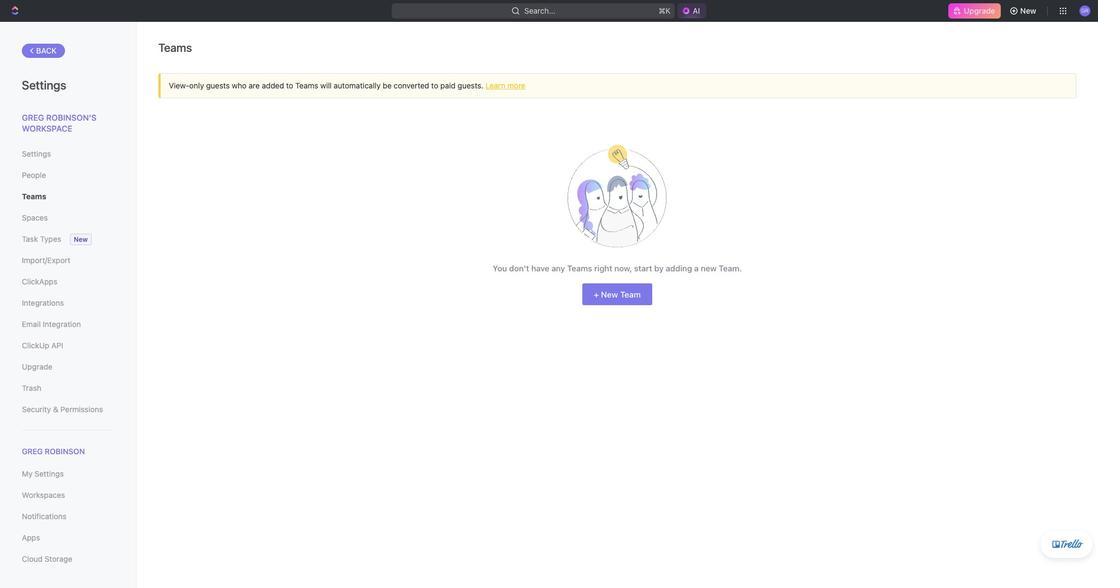 Task type: vqa. For each thing, say whether or not it's contained in the screenshot.
Greg Robinson's Workspace
yes



Task type: locate. For each thing, give the bounding box(es) containing it.
added
[[262, 81, 284, 90]]

cloud storage
[[22, 555, 72, 564]]

0 horizontal spatial to
[[286, 81, 293, 90]]

to
[[286, 81, 293, 90], [431, 81, 438, 90]]

settings right my at the bottom of the page
[[35, 469, 64, 479]]

to left paid
[[431, 81, 438, 90]]

api
[[51, 341, 63, 350]]

upgrade left new button
[[964, 6, 995, 15]]

have
[[531, 263, 549, 273]]

greg inside greg robinson's workspace
[[22, 113, 44, 122]]

0 vertical spatial upgrade
[[964, 6, 995, 15]]

new button
[[1005, 2, 1043, 20]]

search...
[[524, 6, 555, 15]]

security & permissions
[[22, 405, 103, 414]]

2 vertical spatial new
[[601, 289, 618, 299]]

clickapps link
[[22, 273, 114, 291]]

0 vertical spatial upgrade link
[[949, 3, 1001, 19]]

back link
[[22, 44, 65, 58]]

settings link
[[22, 145, 114, 163]]

0 vertical spatial new
[[1021, 6, 1037, 15]]

new inside button
[[1021, 6, 1037, 15]]

1 horizontal spatial to
[[431, 81, 438, 90]]

robinson's
[[46, 113, 97, 122]]

import/export link
[[22, 251, 114, 270]]

0 vertical spatial greg
[[22, 113, 44, 122]]

to right added
[[286, 81, 293, 90]]

gr button
[[1076, 2, 1094, 20]]

team.
[[719, 263, 742, 273]]

settings
[[22, 78, 66, 92], [22, 149, 51, 158], [35, 469, 64, 479]]

cloud
[[22, 555, 43, 564]]

1 vertical spatial upgrade link
[[22, 358, 114, 376]]

integration
[[43, 320, 81, 329]]

a
[[694, 263, 699, 273]]

2 horizontal spatial new
[[1021, 6, 1037, 15]]

1 vertical spatial new
[[74, 236, 88, 244]]

0 horizontal spatial new
[[74, 236, 88, 244]]

apps link
[[22, 529, 114, 548]]

my settings
[[22, 469, 64, 479]]

teams up view-
[[158, 41, 192, 54]]

greg up workspace
[[22, 113, 44, 122]]

+
[[594, 289, 599, 299]]

learn
[[486, 81, 505, 90]]

view-only guests who are added to teams will automatically be converted to paid guests. learn more
[[169, 81, 526, 90]]

my settings link
[[22, 465, 114, 484]]

1 horizontal spatial new
[[601, 289, 618, 299]]

any
[[552, 263, 565, 273]]

you
[[493, 263, 507, 273]]

now,
[[615, 263, 632, 273]]

storage
[[45, 555, 72, 564]]

automatically
[[334, 81, 381, 90]]

ai button
[[678, 3, 707, 19]]

security & permissions link
[[22, 401, 114, 419]]

2 greg from the top
[[22, 447, 43, 456]]

1 vertical spatial greg
[[22, 447, 43, 456]]

cloud storage link
[[22, 550, 114, 569]]

upgrade link up trash link
[[22, 358, 114, 376]]

1 vertical spatial upgrade
[[22, 362, 52, 372]]

upgrade
[[964, 6, 995, 15], [22, 362, 52, 372]]

workspaces link
[[22, 486, 114, 505]]

view-
[[169, 81, 189, 90]]

guests.
[[458, 81, 484, 90]]

0 horizontal spatial upgrade
[[22, 362, 52, 372]]

integrations
[[22, 298, 64, 308]]

teams down the people
[[22, 192, 46, 201]]

team
[[620, 289, 641, 299]]

types
[[40, 234, 61, 244]]

clickup api
[[22, 341, 63, 350]]

greg
[[22, 113, 44, 122], [22, 447, 43, 456]]

teams
[[158, 41, 192, 54], [295, 81, 318, 90], [22, 192, 46, 201], [567, 263, 592, 273]]

1 greg from the top
[[22, 113, 44, 122]]

upgrade down clickup
[[22, 362, 52, 372]]

settings up the people
[[22, 149, 51, 158]]

apps
[[22, 533, 40, 543]]

new inside the settings element
[[74, 236, 88, 244]]

new
[[1021, 6, 1037, 15], [74, 236, 88, 244], [601, 289, 618, 299]]

0 vertical spatial settings
[[22, 78, 66, 92]]

0 horizontal spatial upgrade link
[[22, 358, 114, 376]]

1 horizontal spatial upgrade
[[964, 6, 995, 15]]

upgrade link left new button
[[949, 3, 1001, 19]]

task
[[22, 234, 38, 244]]

settings down back link
[[22, 78, 66, 92]]

greg robinson
[[22, 447, 85, 456]]

settings element
[[0, 22, 137, 588]]

teams left will
[[295, 81, 318, 90]]

gr
[[1081, 7, 1089, 14]]

spaces link
[[22, 209, 114, 227]]

greg up my at the bottom of the page
[[22, 447, 43, 456]]

upgrade link
[[949, 3, 1001, 19], [22, 358, 114, 376]]



Task type: describe. For each thing, give the bounding box(es) containing it.
teams inside the settings element
[[22, 192, 46, 201]]

1 horizontal spatial upgrade link
[[949, 3, 1001, 19]]

new
[[701, 263, 717, 273]]

email integration link
[[22, 315, 114, 334]]

email integration
[[22, 320, 81, 329]]

right
[[594, 263, 612, 273]]

don't
[[509, 263, 529, 273]]

workspace
[[22, 123, 72, 133]]

guests
[[206, 81, 230, 90]]

workspaces
[[22, 491, 65, 500]]

1 vertical spatial settings
[[22, 149, 51, 158]]

be
[[383, 81, 392, 90]]

will
[[320, 81, 332, 90]]

+ new team
[[594, 289, 641, 299]]

security
[[22, 405, 51, 414]]

people link
[[22, 166, 114, 185]]

you don't have any teams right now, start by adding a new team.
[[493, 263, 742, 273]]

integrations link
[[22, 294, 114, 313]]

upgrade inside the settings element
[[22, 362, 52, 372]]

⌘k
[[659, 6, 670, 15]]

1 to from the left
[[286, 81, 293, 90]]

clickup api link
[[22, 337, 114, 355]]

permissions
[[60, 405, 103, 414]]

learn more link
[[486, 81, 526, 90]]

teams link
[[22, 187, 114, 206]]

email
[[22, 320, 41, 329]]

greg for greg robinson's workspace
[[22, 113, 44, 122]]

adding
[[666, 263, 692, 273]]

task types
[[22, 234, 61, 244]]

ai
[[693, 6, 700, 15]]

start
[[634, 263, 652, 273]]

are
[[249, 81, 260, 90]]

more
[[508, 81, 526, 90]]

teams right any
[[567, 263, 592, 273]]

greg for greg robinson
[[22, 447, 43, 456]]

greg robinson's workspace
[[22, 113, 97, 133]]

2 to from the left
[[431, 81, 438, 90]]

import/export
[[22, 256, 70, 265]]

notifications
[[22, 512, 66, 521]]

my
[[22, 469, 33, 479]]

clickup
[[22, 341, 49, 350]]

converted
[[394, 81, 429, 90]]

paid
[[440, 81, 456, 90]]

robinson
[[45, 447, 85, 456]]

who
[[232, 81, 247, 90]]

back
[[36, 46, 57, 55]]

only
[[189, 81, 204, 90]]

spaces
[[22, 213, 48, 222]]

by
[[654, 263, 664, 273]]

&
[[53, 405, 58, 414]]

people
[[22, 170, 46, 180]]

2 vertical spatial settings
[[35, 469, 64, 479]]

trash
[[22, 384, 41, 393]]

trash link
[[22, 379, 114, 398]]

clickapps
[[22, 277, 57, 286]]

notifications link
[[22, 508, 114, 526]]



